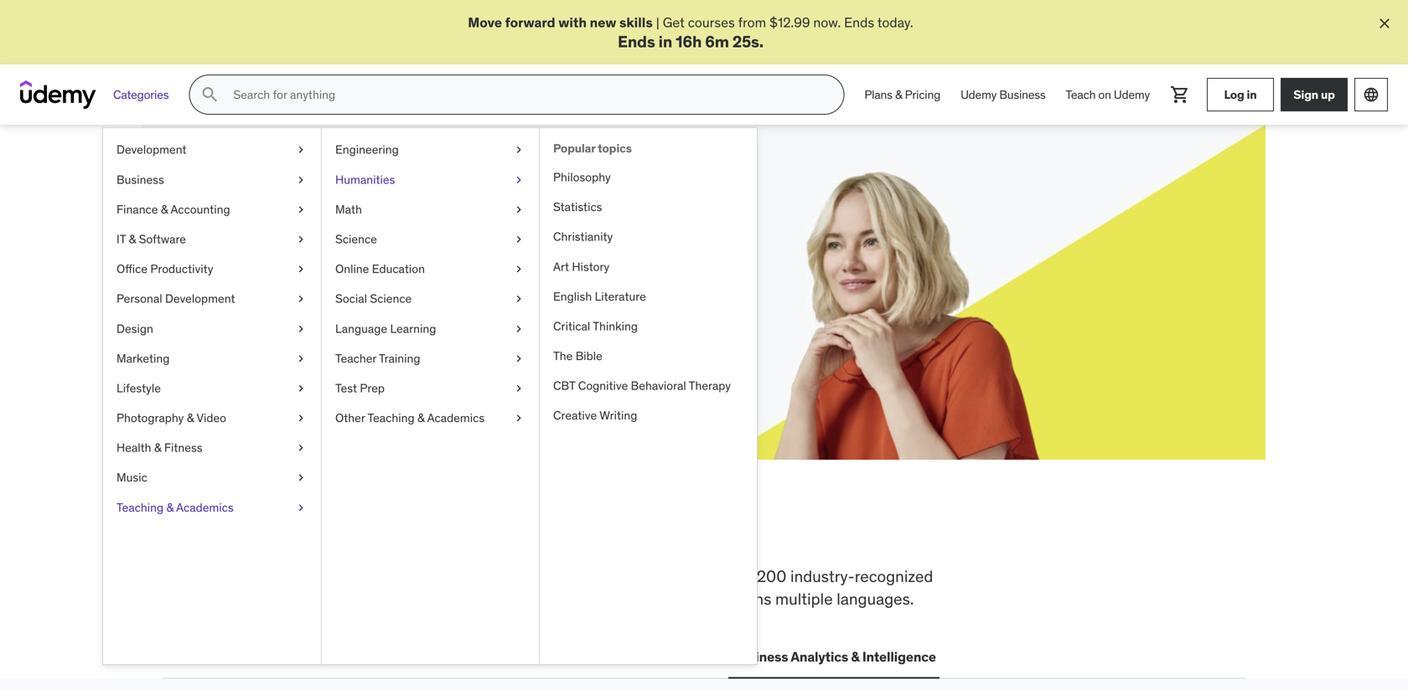 Task type: locate. For each thing, give the bounding box(es) containing it.
1 horizontal spatial teaching
[[368, 411, 415, 426]]

0 vertical spatial in
[[658, 31, 672, 51]]

teaching inside teaching & academics link
[[117, 500, 164, 515]]

language
[[335, 321, 387, 336]]

business up finance
[[117, 172, 164, 187]]

with left a
[[356, 239, 382, 257]]

xsmall image inside marketing "link"
[[294, 351, 308, 367]]

0 horizontal spatial business
[[117, 172, 164, 187]]

200
[[757, 567, 787, 587]]

academics down 'music' link on the left of page
[[176, 500, 234, 515]]

popular topics
[[553, 141, 632, 156]]

with inside move forward with new skills | get courses from $12.99 now. ends today. ends in 16h 6m 25s .
[[558, 14, 587, 31]]

udemy right pricing
[[961, 87, 997, 102]]

1 vertical spatial academics
[[176, 500, 234, 515]]

therapy
[[689, 379, 731, 394]]

1 horizontal spatial udemy
[[1114, 87, 1150, 102]]

xsmall image inside language learning link
[[512, 321, 526, 337]]

academics
[[427, 411, 485, 426], [176, 500, 234, 515]]

in right the log
[[1247, 87, 1257, 102]]

teach
[[1066, 87, 1096, 102]]

2 vertical spatial skills
[[359, 567, 394, 587]]

business inside business analytics & intelligence button
[[731, 649, 788, 666]]

humanities link
[[322, 165, 539, 195]]

christianity
[[553, 229, 613, 244]]

2 vertical spatial for
[[699, 567, 719, 587]]

fitness
[[164, 441, 202, 456]]

xsmall image for test prep
[[512, 380, 526, 397]]

teach on udemy link
[[1056, 75, 1160, 115]]

business down the spans
[[731, 649, 788, 666]]

all the skills you need in one place
[[163, 511, 721, 555]]

as left little
[[459, 239, 472, 257]]

development down categories dropdown button
[[117, 142, 187, 157]]

& left video
[[187, 411, 194, 426]]

xsmall image for music
[[294, 470, 308, 486]]

1 vertical spatial your
[[271, 239, 297, 257]]

xsmall image left language
[[294, 321, 308, 337]]

1 vertical spatial it
[[301, 649, 312, 666]]

& for accounting
[[161, 202, 168, 217]]

skills up supports
[[359, 567, 394, 587]]

0 horizontal spatial teaching
[[117, 500, 164, 515]]

1 horizontal spatial in
[[658, 31, 672, 51]]

for up potential
[[303, 198, 342, 233]]

history
[[572, 259, 609, 274]]

covering critical workplace skills to technical topics, including prep content for over 200 industry-recognized certifications, our catalog supports well-rounded professional development and spans multiple languages.
[[163, 567, 933, 609]]

it inside button
[[301, 649, 312, 666]]

1 vertical spatial for
[[439, 239, 456, 257]]

xsmall image for other teaching & academics
[[512, 410, 526, 427]]

categories
[[113, 87, 169, 102]]

online education
[[335, 262, 425, 277]]

with left new
[[558, 14, 587, 31]]

it up office
[[117, 232, 126, 247]]

1 horizontal spatial as
[[506, 239, 519, 257]]

0 horizontal spatial with
[[356, 239, 382, 257]]

xsmall image inside math link
[[512, 201, 526, 218]]

xsmall image inside office productivity link
[[294, 261, 308, 278]]

critical
[[230, 567, 278, 587]]

philosophy
[[553, 170, 611, 185]]

development link
[[103, 135, 321, 165]]

on
[[1098, 87, 1111, 102]]

1 vertical spatial teaching
[[117, 500, 164, 515]]

it certifications button
[[298, 637, 404, 678]]

xsmall image inside 'music' link
[[294, 470, 308, 486]]

it
[[117, 232, 126, 247], [301, 649, 312, 666]]

teaching down the prep
[[368, 411, 415, 426]]

xsmall image inside the other teaching & academics link
[[512, 410, 526, 427]]

xsmall image for math
[[512, 201, 526, 218]]

data science
[[510, 649, 592, 666]]

xsmall image
[[294, 172, 308, 188], [512, 172, 526, 188], [294, 231, 308, 248], [512, 231, 526, 248], [294, 261, 308, 278], [294, 321, 308, 337], [294, 351, 308, 367], [512, 351, 526, 367], [294, 410, 308, 427]]

today.
[[877, 14, 913, 31], [331, 258, 367, 275]]

xsmall image down potential
[[294, 261, 308, 278]]

art history link
[[540, 252, 757, 282]]

xsmall image right little
[[512, 231, 526, 248]]

0 horizontal spatial as
[[459, 239, 472, 257]]

xsmall image inside "business" link
[[294, 172, 308, 188]]

for right 'course'
[[439, 239, 456, 257]]

xsmall image for health & fitness
[[294, 440, 308, 457]]

get
[[663, 14, 685, 31]]

with inside "skills for your future expand your potential with a course for as little as $12.99. sale ends today."
[[356, 239, 382, 257]]

for up and
[[699, 567, 719, 587]]

xsmall image left teacher
[[294, 351, 308, 367]]

business analytics & intelligence button
[[728, 637, 939, 678]]

topics,
[[484, 567, 531, 587]]

$12.99.
[[223, 258, 266, 275]]

0 vertical spatial teaching
[[368, 411, 415, 426]]

udemy right on
[[1114, 87, 1150, 102]]

in inside move forward with new skills | get courses from $12.99 now. ends today. ends in 16h 6m 25s .
[[658, 31, 672, 51]]

1 horizontal spatial ends
[[844, 14, 874, 31]]

xsmall image inside it & software link
[[294, 231, 308, 248]]

& right health
[[154, 441, 161, 456]]

udemy image
[[20, 81, 96, 109]]

0 vertical spatial your
[[347, 198, 408, 233]]

.
[[759, 31, 764, 51]]

skills inside move forward with new skills | get courses from $12.99 now. ends today. ends in 16h 6m 25s .
[[619, 14, 653, 31]]

2 vertical spatial development
[[197, 649, 281, 666]]

1 vertical spatial development
[[165, 291, 235, 306]]

science right data
[[542, 649, 592, 666]]

well-
[[413, 589, 448, 609]]

academics down test prep link
[[427, 411, 485, 426]]

& for video
[[187, 411, 194, 426]]

courses
[[688, 14, 735, 31]]

|
[[656, 14, 659, 31]]

xsmall image inside personal development link
[[294, 291, 308, 307]]

2 vertical spatial in
[[528, 511, 560, 555]]

social science link
[[322, 284, 539, 314]]

xsmall image for design
[[294, 321, 308, 337]]

web
[[166, 649, 194, 666]]

2 as from the left
[[506, 239, 519, 257]]

today. right the now. in the top right of the page
[[877, 14, 913, 31]]

workplace
[[282, 567, 355, 587]]

communication
[[612, 649, 711, 666]]

xsmall image up skills
[[294, 172, 308, 188]]

for inside covering critical workplace skills to technical topics, including prep content for over 200 industry-recognized certifications, our catalog supports well-rounded professional development and spans multiple languages.
[[699, 567, 719, 587]]

2 horizontal spatial for
[[699, 567, 719, 587]]

in down |
[[658, 31, 672, 51]]

topics
[[598, 141, 632, 156]]

plans
[[864, 87, 892, 102]]

leadership button
[[417, 637, 493, 678]]

2 vertical spatial business
[[731, 649, 788, 666]]

music link
[[103, 463, 321, 493]]

0 vertical spatial skills
[[619, 14, 653, 31]]

xsmall image
[[294, 142, 308, 158], [512, 142, 526, 158], [294, 201, 308, 218], [512, 201, 526, 218], [512, 261, 526, 278], [294, 291, 308, 307], [512, 291, 526, 307], [512, 321, 526, 337], [294, 380, 308, 397], [512, 380, 526, 397], [512, 410, 526, 427], [294, 440, 308, 457], [294, 470, 308, 486], [294, 500, 308, 516]]

in up the including on the bottom left of page
[[528, 511, 560, 555]]

design link
[[103, 314, 321, 344]]

& up office
[[129, 232, 136, 247]]

online education link
[[322, 254, 539, 284]]

xsmall image inside the humanities link
[[512, 172, 526, 188]]

xsmall image for personal development
[[294, 291, 308, 307]]

recognized
[[855, 567, 933, 587]]

1 vertical spatial science
[[370, 291, 412, 306]]

finance & accounting
[[117, 202, 230, 217]]

as right little
[[506, 239, 519, 257]]

development for web
[[197, 649, 281, 666]]

& down 'music' link on the left of page
[[166, 500, 174, 515]]

1 horizontal spatial with
[[558, 14, 587, 31]]

xsmall image left other
[[294, 410, 308, 427]]

xsmall image inside lifestyle link
[[294, 380, 308, 397]]

xsmall image inside test prep link
[[512, 380, 526, 397]]

development right the web
[[197, 649, 281, 666]]

1 horizontal spatial academics
[[427, 411, 485, 426]]

today. down potential
[[331, 258, 367, 275]]

shopping cart with 0 items image
[[1170, 85, 1190, 105]]

today. inside "skills for your future expand your potential with a course for as little as $12.99. sale ends today."
[[331, 258, 367, 275]]

health & fitness link
[[103, 433, 321, 463]]

& for fitness
[[154, 441, 161, 456]]

xsmall image inside "health & fitness" link
[[294, 440, 308, 457]]

our
[[263, 589, 286, 609]]

&
[[895, 87, 902, 102], [161, 202, 168, 217], [129, 232, 136, 247], [187, 411, 194, 426], [417, 411, 425, 426], [154, 441, 161, 456], [166, 500, 174, 515], [851, 649, 860, 666]]

xsmall image inside engineering link
[[512, 142, 526, 158]]

xsmall image for science
[[512, 231, 526, 248]]

0 vertical spatial it
[[117, 232, 126, 247]]

science for data
[[542, 649, 592, 666]]

xsmall image inside the development link
[[294, 142, 308, 158]]

personal
[[117, 291, 162, 306]]

1 vertical spatial in
[[1247, 87, 1257, 102]]

languages.
[[837, 589, 914, 609]]

submit search image
[[200, 85, 220, 105]]

teaching & academics link
[[103, 493, 321, 523]]

& right finance
[[161, 202, 168, 217]]

development inside button
[[197, 649, 281, 666]]

& right plans
[[895, 87, 902, 102]]

sign up
[[1293, 87, 1335, 102]]

xsmall image for photography & video
[[294, 410, 308, 427]]

1 horizontal spatial business
[[731, 649, 788, 666]]

critical thinking link
[[540, 312, 757, 342]]

0 horizontal spatial for
[[303, 198, 342, 233]]

0 vertical spatial business
[[999, 87, 1046, 102]]

sign
[[1293, 87, 1318, 102]]

sale
[[270, 258, 296, 275]]

business left the teach
[[999, 87, 1046, 102]]

2 horizontal spatial business
[[999, 87, 1046, 102]]

humanities element
[[539, 128, 757, 665]]

health
[[117, 441, 151, 456]]

the bible link
[[540, 342, 757, 371]]

skills left |
[[619, 14, 653, 31]]

1 vertical spatial skills
[[278, 511, 368, 555]]

0 horizontal spatial in
[[528, 511, 560, 555]]

1 vertical spatial business
[[117, 172, 164, 187]]

0 horizontal spatial udemy
[[961, 87, 997, 102]]

xsmall image for marketing
[[294, 351, 308, 367]]

development down office productivity link on the top of page
[[165, 291, 235, 306]]

art history
[[553, 259, 609, 274]]

xsmall image up ends
[[294, 231, 308, 248]]

2 vertical spatial science
[[542, 649, 592, 666]]

your up a
[[347, 198, 408, 233]]

xsmall image inside teaching & academics link
[[294, 500, 308, 516]]

0 horizontal spatial ends
[[618, 31, 655, 51]]

xsmall image inside design link
[[294, 321, 308, 337]]

business
[[999, 87, 1046, 102], [117, 172, 164, 187], [731, 649, 788, 666]]

teaching & academics
[[117, 500, 234, 515]]

0 horizontal spatial it
[[117, 232, 126, 247]]

1 udemy from the left
[[961, 87, 997, 102]]

0 vertical spatial today.
[[877, 14, 913, 31]]

xsmall image inside finance & accounting link
[[294, 201, 308, 218]]

0 vertical spatial for
[[303, 198, 342, 233]]

xsmall image inside the science link
[[512, 231, 526, 248]]

2 udemy from the left
[[1114, 87, 1150, 102]]

1 horizontal spatial it
[[301, 649, 312, 666]]

teacher training link
[[322, 344, 539, 374]]

close image
[[1376, 15, 1393, 32]]

lifestyle
[[117, 381, 161, 396]]

your up sale
[[271, 239, 297, 257]]

ends
[[844, 14, 874, 31], [618, 31, 655, 51]]

1 horizontal spatial today.
[[877, 14, 913, 31]]

1 horizontal spatial for
[[439, 239, 456, 257]]

other teaching & academics
[[335, 411, 485, 426]]

Search for anything text field
[[230, 81, 823, 109]]

xsmall image for development
[[294, 142, 308, 158]]

xsmall image left the
[[512, 351, 526, 367]]

teaching down music
[[117, 500, 164, 515]]

skills for your future expand your potential with a course for as little as $12.99. sale ends today.
[[223, 198, 519, 275]]

rounded
[[448, 589, 508, 609]]

1 as from the left
[[459, 239, 472, 257]]

xsmall image for engineering
[[512, 142, 526, 158]]

0 vertical spatial with
[[558, 14, 587, 31]]

skills inside covering critical workplace skills to technical topics, including prep content for over 200 industry-recognized certifications, our catalog supports well-rounded professional development and spans multiple languages.
[[359, 567, 394, 587]]

xsmall image inside teacher training link
[[512, 351, 526, 367]]

xsmall image left philosophy
[[512, 172, 526, 188]]

xsmall image inside online education link
[[512, 261, 526, 278]]

analytics
[[791, 649, 848, 666]]

science up 'language learning'
[[370, 291, 412, 306]]

test prep
[[335, 381, 385, 396]]

cbt cognitive behavioral therapy
[[553, 379, 731, 394]]

for for your
[[439, 239, 456, 257]]

it left "certifications"
[[301, 649, 312, 666]]

teaching
[[368, 411, 415, 426], [117, 500, 164, 515]]

intelligence
[[862, 649, 936, 666]]

certifications
[[315, 649, 400, 666]]

cbt
[[553, 379, 575, 394]]

new
[[590, 14, 616, 31]]

english literature link
[[540, 282, 757, 312]]

xsmall image inside social science link
[[512, 291, 526, 307]]

science inside button
[[542, 649, 592, 666]]

science up online
[[335, 232, 377, 247]]

business for business
[[117, 172, 164, 187]]

xsmall image for it & software
[[294, 231, 308, 248]]

1 vertical spatial today.
[[331, 258, 367, 275]]

statistics link
[[540, 192, 757, 222]]

log
[[1224, 87, 1244, 102]]

office productivity link
[[103, 254, 321, 284]]

& right analytics
[[851, 649, 860, 666]]

development for personal
[[165, 291, 235, 306]]

skills up workplace
[[278, 511, 368, 555]]

xsmall image for language learning
[[512, 321, 526, 337]]

1 vertical spatial with
[[356, 239, 382, 257]]

xsmall image inside "photography & video" link
[[294, 410, 308, 427]]

0 horizontal spatial today.
[[331, 258, 367, 275]]



Task type: vqa. For each thing, say whether or not it's contained in the screenshot.
Move forward with new skills | Get courses from $12.99 now. Ends today. Ends in 16h 6m 25s .
yes



Task type: describe. For each thing, give the bounding box(es) containing it.
certifications,
[[163, 589, 259, 609]]

over
[[723, 567, 753, 587]]

& down test prep link
[[417, 411, 425, 426]]

online
[[335, 262, 369, 277]]

you
[[374, 511, 435, 555]]

development
[[602, 589, 695, 609]]

lifestyle link
[[103, 374, 321, 404]]

log in
[[1224, 87, 1257, 102]]

math
[[335, 202, 362, 217]]

teaching inside the other teaching & academics link
[[368, 411, 415, 426]]

english
[[553, 289, 592, 304]]

christianity link
[[540, 222, 757, 252]]

& for academics
[[166, 500, 174, 515]]

xsmall image for online education
[[512, 261, 526, 278]]

other teaching & academics link
[[322, 404, 539, 433]]

critical
[[553, 319, 590, 334]]

cognitive
[[578, 379, 628, 394]]

education
[[372, 262, 425, 277]]

udemy business
[[961, 87, 1046, 102]]

art
[[553, 259, 569, 274]]

forward
[[505, 14, 555, 31]]

0 horizontal spatial your
[[271, 239, 297, 257]]

test
[[335, 381, 357, 396]]

0 vertical spatial academics
[[427, 411, 485, 426]]

it for it & software
[[117, 232, 126, 247]]

0 vertical spatial development
[[117, 142, 187, 157]]

spans
[[729, 589, 771, 609]]

business link
[[103, 165, 321, 195]]

creative
[[553, 408, 597, 423]]

teacher
[[335, 351, 376, 366]]

multiple
[[775, 589, 833, 609]]

philosophy link
[[540, 163, 757, 192]]

language learning
[[335, 321, 436, 336]]

language learning link
[[322, 314, 539, 344]]

need
[[441, 511, 521, 555]]

2 horizontal spatial in
[[1247, 87, 1257, 102]]

business for business analytics & intelligence
[[731, 649, 788, 666]]

it for it certifications
[[301, 649, 312, 666]]

& for software
[[129, 232, 136, 247]]

business inside udemy business link
[[999, 87, 1046, 102]]

0 vertical spatial science
[[335, 232, 377, 247]]

english literature
[[553, 289, 646, 304]]

xsmall image for teaching & academics
[[294, 500, 308, 516]]

xsmall image for teacher training
[[512, 351, 526, 367]]

0 horizontal spatial academics
[[176, 500, 234, 515]]

bible
[[576, 349, 602, 364]]

test prep link
[[322, 374, 539, 404]]

finance
[[117, 202, 158, 217]]

behavioral
[[631, 379, 686, 394]]

writing
[[599, 408, 637, 423]]

photography & video
[[117, 411, 226, 426]]

health & fitness
[[117, 441, 202, 456]]

web development
[[166, 649, 281, 666]]

social science
[[335, 291, 412, 306]]

all
[[163, 511, 212, 555]]

little
[[476, 239, 502, 257]]

learning
[[390, 321, 436, 336]]

science for social
[[370, 291, 412, 306]]

critical thinking
[[553, 319, 638, 334]]

xsmall image for business
[[294, 172, 308, 188]]

professional
[[511, 589, 598, 609]]

xsmall image for lifestyle
[[294, 380, 308, 397]]

for for workplace
[[699, 567, 719, 587]]

udemy business link
[[951, 75, 1056, 115]]

future
[[413, 198, 495, 233]]

today. inside move forward with new skills | get courses from $12.99 now. ends today. ends in 16h 6m 25s .
[[877, 14, 913, 31]]

supports
[[346, 589, 410, 609]]

xsmall image for finance & accounting
[[294, 201, 308, 218]]

up
[[1321, 87, 1335, 102]]

& inside button
[[851, 649, 860, 666]]

productivity
[[150, 262, 213, 277]]

social
[[335, 291, 367, 306]]

office
[[117, 262, 148, 277]]

skills
[[223, 198, 298, 233]]

music
[[117, 470, 147, 485]]

& for pricing
[[895, 87, 902, 102]]

move forward with new skills | get courses from $12.99 now. ends today. ends in 16h 6m 25s .
[[468, 14, 913, 51]]

teach on udemy
[[1066, 87, 1150, 102]]

course
[[395, 239, 436, 257]]

creative writing link
[[540, 401, 757, 431]]

math link
[[322, 195, 539, 225]]

marketing
[[117, 351, 170, 366]]

1 horizontal spatial your
[[347, 198, 408, 233]]

a
[[385, 239, 392, 257]]

categories button
[[103, 75, 179, 115]]

place
[[633, 511, 721, 555]]

xsmall image for humanities
[[512, 172, 526, 188]]

from
[[738, 14, 766, 31]]

choose a language image
[[1363, 86, 1380, 103]]

the
[[218, 511, 271, 555]]

plans & pricing link
[[854, 75, 951, 115]]

xsmall image for office productivity
[[294, 261, 308, 278]]

other
[[335, 411, 365, 426]]

to
[[398, 567, 412, 587]]

popular
[[553, 141, 595, 156]]

communication button
[[609, 637, 715, 678]]

xsmall image for social science
[[512, 291, 526, 307]]

cbt cognitive behavioral therapy link
[[540, 371, 757, 401]]

data science button
[[506, 637, 595, 678]]

$12.99
[[769, 14, 810, 31]]



